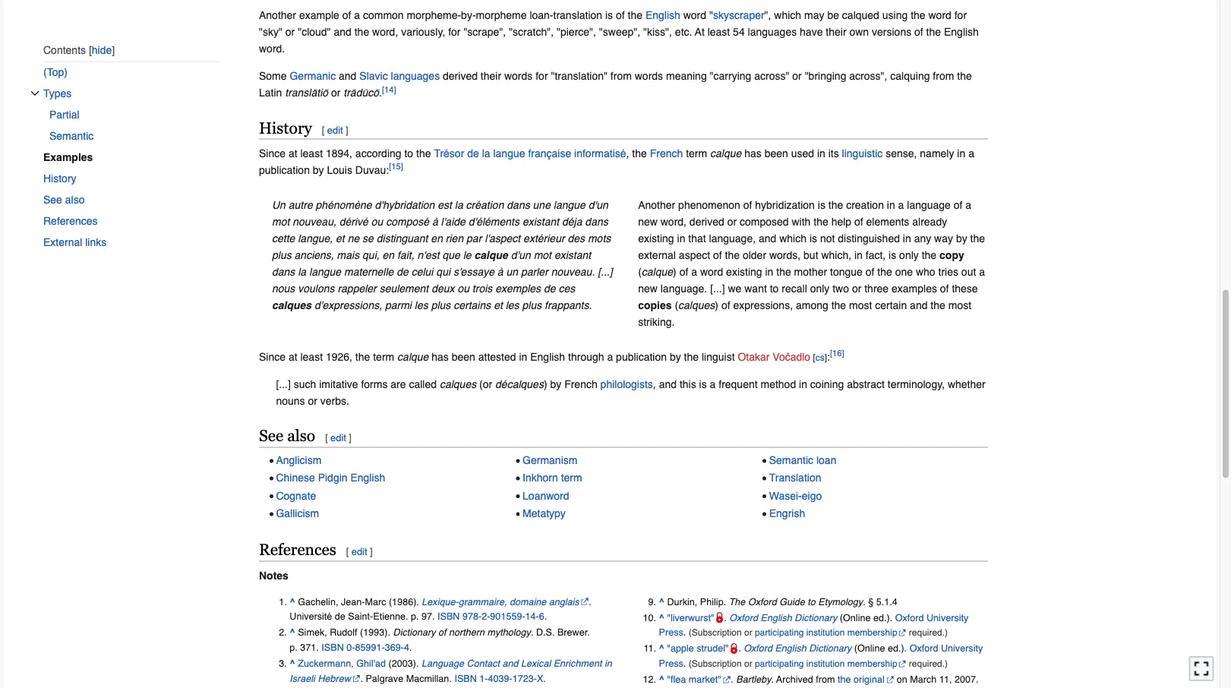 Task type: locate. For each thing, give the bounding box(es) containing it.
1 horizontal spatial to
[[770, 282, 779, 294]]

linguistic link
[[842, 147, 883, 159]]

a inside sense, namely in a publication by louis duvau:
[[968, 147, 974, 159]]

isbn for isbn 978-2-901559-14-6 .
[[437, 611, 460, 622]]

(or
[[479, 378, 492, 390]]

0 horizontal spatial most
[[849, 299, 872, 311]]

rappeler
[[338, 282, 377, 294]]

0 vertical spatial [ edit ]
[[322, 124, 348, 135]]

english down ^ durkin, philip. the oxford guide to etymology . § 5.1.4
[[761, 612, 792, 623]]

institution up . bartleby . archived from the original
[[806, 658, 845, 669]]

[...] left we
[[710, 282, 725, 294]]

. inside 'translātiō or trādūcō . [14]'
[[379, 86, 382, 99]]

. down the slavic
[[379, 86, 382, 99]]

forms
[[361, 378, 388, 390]]

a right this
[[710, 378, 716, 390]]

2 horizontal spatial to
[[808, 596, 816, 607]]

2007.
[[955, 674, 979, 685]]

history inside "link"
[[43, 172, 76, 184]]

calque inside copy ( calque
[[642, 266, 673, 278]]

1 membership from the top
[[847, 627, 897, 638]]

se
[[362, 232, 374, 244]]

1 horizontal spatial derived
[[689, 215, 724, 228]]

for inside derived their words for "translation" from words meaning "carrying across" or "bringing across", calquing from the latin
[[536, 70, 548, 82]]

1 participating from the top
[[755, 627, 804, 638]]

publication
[[259, 164, 310, 176], [616, 351, 667, 363]]

maternelle
[[344, 266, 394, 278]]

369-
[[385, 642, 404, 653]]

abstract
[[847, 378, 885, 390]]

in inside ) of a word existing in the mother tongue of the one who tries out a new language. [...] we want to recall only two or three examples of these copies ( calques
[[765, 266, 773, 278]]

1 horizontal spatial their
[[826, 26, 846, 38]]

2 vertical spatial dans
[[272, 266, 295, 278]]

0 horizontal spatial existing
[[638, 232, 674, 244]]

language
[[421, 658, 464, 669]]

. inside ". d.s. brewer. p. 371."
[[531, 627, 533, 638]]

or right '"sky"'
[[285, 26, 295, 38]]

isbn for isbn 0-85991-369-4 .
[[322, 642, 344, 653]]

also inside 'link'
[[65, 194, 85, 206]]

original
[[854, 674, 885, 685]]

languages
[[748, 26, 797, 38], [391, 70, 440, 82]]

0 horizontal spatial )
[[544, 378, 547, 390]]

calques inside ) of a word existing in the mother tongue of the one who tries out a new language. [...] we want to recall only two or three examples of these copies ( calques
[[678, 299, 715, 311]]

0 horizontal spatial word,
[[372, 26, 398, 38]]

0 vertical spatial ,
[[626, 147, 629, 159]]

0 vertical spatial institution
[[806, 627, 845, 638]]

history
[[259, 118, 312, 137], [43, 172, 76, 184]]

nouveau,
[[293, 215, 336, 228]]

metatypy
[[523, 507, 566, 519]]

engrish link
[[769, 507, 805, 519]]

institution for "apple strudel"
[[806, 658, 845, 669]]

0 horizontal spatial another
[[259, 9, 296, 21]]

] for history
[[346, 124, 348, 135]]

1 vertical spatial references
[[259, 540, 336, 558]]

sense, namely in a publication by louis duvau:
[[259, 147, 974, 176]]

(top)
[[43, 66, 68, 78]]

0 vertical spatial participating
[[755, 627, 804, 638]]

word, inside "", which may be calqued using the word for "sky" or "cloud" and the word, variously, for "scrape", "scratch", "pierce", "sweep", "kiss", etc. at least 54 languages have their own versions of the english word."
[[372, 26, 398, 38]]

1 vertical spatial for
[[448, 26, 461, 38]]

1 new from the top
[[638, 215, 658, 228]]

^ for ^ "link" on top of p. 371. on the bottom
[[290, 627, 295, 638]]

the up not
[[814, 215, 828, 228]]

0 vertical spatial dans
[[507, 199, 530, 211]]

les
[[415, 299, 428, 311], [506, 299, 519, 311]]

word, inside another phenomenon of hybridization is the creation in a language of a new word, derived or composed with the help of elements already existing in that language, and which is not distinguished in any way by the external aspect of the older words, but which, in fact, is only the
[[661, 215, 687, 228]]

by-
[[461, 9, 476, 21]]

2 horizontal spatial )
[[715, 299, 718, 311]]

2 participating from the top
[[755, 658, 804, 669]]

oxford english dictionary link for "apple strudel"
[[744, 643, 852, 654]]

english up "kiss",
[[645, 9, 680, 21]]

2 vertical spatial for
[[536, 70, 548, 82]]

a inside the , and this is a frequent method in coining abstract terminology, whether nouns or verbs.
[[710, 378, 716, 390]]

1 participating institution membership link from the top
[[755, 627, 906, 638]]

oxford university press link up . bartleby . archived from the original
[[659, 643, 983, 669]]

their down be
[[826, 26, 846, 38]]

1 vertical spatial institution
[[806, 658, 845, 669]]

in inside sense, namely in a publication by louis duvau:
[[957, 147, 965, 159]]

strudel"
[[697, 643, 729, 654]]

2 since from the top
[[259, 351, 286, 363]]

1 vertical spatial been
[[452, 351, 475, 363]]

) up language.
[[673, 266, 677, 278]]

0 vertical spatial mot
[[272, 215, 290, 228]]

à inside un autre phénomène d'hybridation est la création dans une langue d'un mot nouveau, dérivé ou composé à l'aide d'éléments existant déja dans cette langue, et ne se distinguant en rien par l'aspect extérieur des mots plus anciens, mais qui, en fait, n'est que le
[[432, 215, 438, 228]]

see also inside see also 'link'
[[43, 194, 85, 206]]

new inside another phenomenon of hybridization is the creation in a language of a new word, derived or composed with the help of elements already existing in that language, and which is not distinguished in any way by the external aspect of the older words, but which, in fact, is only the
[[638, 215, 658, 228]]

oxford right the
[[748, 596, 777, 607]]

the right 'using'
[[911, 9, 925, 21]]

0 horizontal spatial to
[[404, 147, 413, 159]]

the right the 1926, at the left bottom of the page
[[355, 351, 370, 363]]

oxford university press for "liverwurst"
[[659, 612, 969, 638]]

[...] inside ) of a word existing in the mother tongue of the one who tries out a new language. [...] we want to recall only two or three examples of these copies ( calques
[[710, 282, 725, 294]]

( inside copy ( calque
[[638, 266, 642, 278]]

[ inside since at least 1926, the term calque has been attested in english through a publication by the linguist otakar vočadlo [ cs ] : [16]
[[813, 353, 815, 362]]

at inside since at least 1926, the term calque has been attested in english through a publication by the linguist otakar vočadlo [ cs ] : [16]
[[289, 351, 297, 363]]

1 vertical spatial semantic
[[769, 454, 813, 466]]

most down three at right top
[[849, 299, 872, 311]]

institution for "liverwurst"
[[806, 627, 845, 638]]

metatypy link
[[523, 507, 566, 519]]

gachelin, jean-marc (1986). lexique-grammaire, domaine anglais
[[298, 596, 579, 607]]

^ left "apple
[[659, 643, 664, 654]]

through
[[568, 351, 604, 363]]

references link
[[43, 210, 221, 232]]

history down examples
[[43, 172, 76, 184]]

1 horizontal spatial has
[[744, 147, 762, 159]]

2 oxford university press from the top
[[659, 643, 983, 669]]

. right anglais
[[589, 596, 591, 607]]

references
[[43, 215, 98, 227], [259, 540, 336, 558]]

hebrew
[[318, 673, 351, 684]]

louis
[[327, 164, 352, 176]]

whether
[[948, 378, 986, 390]]

(subscription for "liverwurst"
[[689, 627, 742, 638]]

0 horizontal spatial see
[[43, 194, 62, 206]]

anglicism
[[276, 454, 321, 466]]

1 vertical spatial press
[[659, 658, 683, 669]]

new
[[638, 215, 658, 228], [638, 282, 658, 294]]

dans
[[507, 199, 530, 211], [585, 215, 608, 228], [272, 266, 295, 278]]

(online ed.). for "liverwurst"
[[840, 612, 893, 623]]

a right the through
[[607, 351, 613, 363]]

. down the lexical
[[543, 673, 546, 684]]

edit up 1894,
[[327, 124, 343, 135]]

for right 'using'
[[954, 9, 967, 21]]

another up '"sky"'
[[259, 9, 296, 21]]

which up words,
[[779, 232, 807, 244]]

(subscription
[[689, 627, 742, 638], [689, 658, 742, 669]]

existant inside un autre phénomène d'hybridation est la création dans une langue d'un mot nouveau, dérivé ou composé à l'aide d'éléments existant déja dans cette langue, et ne se distinguant en rien par l'aspect extérieur des mots plus anciens, mais qui, en fait, n'est que le
[[522, 215, 559, 228]]

tongue
[[830, 266, 863, 278]]

and down examples
[[910, 299, 928, 311]]

1 (subscription or participating institution membership from the top
[[689, 627, 897, 638]]

of up "sweep",
[[616, 9, 625, 21]]

in
[[817, 147, 825, 159], [957, 147, 965, 159], [887, 199, 895, 211], [677, 232, 685, 244], [903, 232, 911, 244], [854, 249, 863, 261], [765, 266, 773, 278], [519, 351, 527, 363], [799, 378, 807, 390], [604, 658, 612, 669]]

isbn link left 1- on the left bottom of page
[[454, 673, 477, 684]]

or inside "", which may be calqued using the word for "sky" or "cloud" and the word, variously, for "scrape", "scratch", "pierce", "sweep", "kiss", etc. at least 54 languages have their own versions of the english word."
[[285, 26, 295, 38]]

university for "apple strudel"
[[941, 643, 983, 654]]

edit link for see also
[[330, 432, 346, 444]]

see also
[[43, 194, 85, 206], [259, 427, 315, 445]]

ou up se on the top left of page
[[371, 215, 383, 228]]

and inside "", which may be calqued using the word for "sky" or "cloud" and the word, variously, for "scrape", "scratch", "pierce", "sweep", "kiss", etc. at least 54 languages have their own versions of the english word."
[[334, 26, 352, 38]]

the original link
[[838, 674, 894, 685]]

. down "liverwurst"
[[683, 627, 686, 638]]

^ for ^ "link" above israeli
[[290, 658, 295, 669]]

autre
[[288, 199, 313, 211]]

0 horizontal spatial history
[[43, 172, 76, 184]]

0 vertical spatial new
[[638, 215, 658, 228]]

2 vertical spatial least
[[300, 351, 323, 363]]

of down we
[[721, 299, 730, 311]]

existant inside d'un mot existant dans la langue maternelle de celui qui s'essaye à un parler nouveau. [...] nous voulons rappeler seulement deux ou trois exemples de ces calques d'expressions, parmi les plus certains et les plus frappants.
[[554, 249, 591, 261]]

words down "scratch", at the top of page
[[504, 70, 533, 82]]

another inside another phenomenon of hybridization is the creation in a language of a new word, derived or composed with the help of elements already existing in that language, and which is not distinguished in any way by the external aspect of the older words, but which, in fact, is only the
[[638, 199, 675, 211]]

1 since from the top
[[259, 147, 286, 159]]

english inside anglicism chinese pidgin english cognate gallicism
[[350, 472, 385, 484]]

] left [16]
[[825, 353, 827, 362]]

example
[[299, 9, 339, 21]]

for
[[954, 9, 967, 21], [448, 26, 461, 38], [536, 70, 548, 82]]

another for another example of a common morpheme-by-morpheme loan-translation is of the english word " skyscraper
[[259, 9, 296, 21]]

de up seulement
[[397, 266, 408, 278]]

2 vertical spatial langue
[[309, 266, 341, 278]]

1 vertical spatial their
[[481, 70, 501, 82]]

extérieur
[[523, 232, 565, 244]]

2 at from the top
[[289, 351, 297, 363]]

participating down ^ durkin, philip. the oxford guide to etymology . § 5.1.4
[[755, 627, 804, 638]]

new up external
[[638, 215, 658, 228]]

isbn link
[[437, 611, 460, 622], [322, 642, 344, 653], [454, 673, 477, 684]]

1723-
[[512, 673, 537, 684]]

"cloud"
[[298, 26, 331, 38]]

a left common
[[354, 9, 360, 21]]

plus down exemples in the left of the page
[[522, 299, 542, 311]]

1 vertical spatial à
[[497, 266, 503, 278]]

. oxford english dictionary (online ed.). up . bartleby . archived from the original
[[738, 643, 910, 654]]

"flea market" link
[[667, 674, 731, 685]]

lexical
[[521, 658, 551, 669]]

derived down phenomenon
[[689, 215, 724, 228]]

of down "fact,"
[[866, 266, 875, 278]]

only inside ) of a word existing in the mother tongue of the one who tries out a new language. [...] we want to recall only two or three examples of these copies ( calques
[[810, 282, 830, 294]]

least inside since at least 1926, the term calque has been attested in english through a publication by the linguist otakar vočadlo [ cs ] : [16]
[[300, 351, 323, 363]]

or down some germanic and slavic languages at the top
[[331, 86, 341, 99]]

in left that
[[677, 232, 685, 244]]

gachelin,
[[298, 596, 338, 607]]

only up among
[[810, 282, 830, 294]]

wasei-eigo link
[[769, 490, 822, 502]]

] for references
[[370, 546, 373, 557]]

french right informatisé
[[650, 147, 683, 159]]

since inside since at least 1926, the term calque has been attested in english through a publication by the linguist otakar vočadlo [ cs ] : [16]
[[259, 351, 286, 363]]

^ left "flea
[[659, 674, 664, 685]]

word,
[[372, 26, 398, 38], [661, 215, 687, 228]]

dans left une
[[507, 199, 530, 211]]

mot inside d'un mot existant dans la langue maternelle de celui qui s'essaye à un parler nouveau. [...] nous voulons rappeler seulement deux ou trois exemples de ces calques d'expressions, parmi les plus certains et les plus frappants.
[[534, 249, 551, 261]]

and left this
[[659, 378, 677, 390]]

0 horizontal spatial (
[[638, 266, 642, 278]]

isbn up the zuckermann,
[[322, 642, 344, 653]]

1 institution from the top
[[806, 627, 845, 638]]

or right two
[[852, 282, 861, 294]]

edit for see also
[[330, 432, 346, 444]]

1 vertical spatial . oxford english dictionary (online ed.).
[[738, 643, 910, 654]]

of inside ) of expressions, among the most certain and the most striking.
[[721, 299, 730, 311]]

les down exemples in the left of the page
[[506, 299, 519, 311]]

[...]
[[598, 266, 613, 278], [710, 282, 725, 294], [276, 378, 291, 390]]

0 vertical spatial which
[[774, 9, 801, 21]]

sense,
[[886, 147, 917, 159]]

and inside another phenomenon of hybridization is the creation in a language of a new word, derived or composed with the help of elements already existing in that language, and which is not distinguished in any way by the external aspect of the older words, but which, in fact, is only the
[[759, 232, 776, 244]]

2 press from the top
[[659, 658, 683, 669]]

2 (subscription or participating institution membership from the top
[[689, 658, 897, 669]]

germanism inkhorn term loanword metatypy
[[523, 454, 582, 519]]

1 vertical spatial existant
[[554, 249, 591, 261]]

edit link up 1894,
[[327, 124, 343, 135]]

cs link
[[815, 353, 825, 362]]

2 membership from the top
[[847, 658, 897, 669]]

french down the through
[[564, 378, 597, 390]]

exemples
[[495, 282, 541, 294]]

2 vertical spatial dictionary
[[809, 643, 852, 654]]

0 horizontal spatial been
[[452, 351, 475, 363]]

zuckermann, ghil'ad link
[[298, 658, 386, 669]]

[ left :
[[813, 353, 815, 362]]

(online ed.). up original
[[854, 643, 907, 654]]

2 new from the top
[[638, 282, 658, 294]]

1 vertical spatial en
[[382, 249, 394, 261]]

1 at from the top
[[289, 147, 297, 159]]

0 vertical spatial semantic
[[49, 130, 94, 142]]

1 oxford university press link from the top
[[659, 612, 969, 638]]

another
[[259, 9, 296, 21], [638, 199, 675, 211]]

anglicism chinese pidgin english cognate gallicism
[[276, 454, 385, 519]]

2 horizontal spatial calques
[[678, 299, 715, 311]]

0 vertical spatial isbn link
[[437, 611, 460, 622]]

0 vertical spatial ou
[[371, 215, 383, 228]]

inkhorn term link
[[523, 472, 582, 484]]

1 vertical spatial ou
[[457, 282, 469, 294]]

2 vertical spatial edit link
[[351, 546, 367, 557]]

ou inside un autre phénomène d'hybridation est la création dans une langue d'un mot nouveau, dérivé ou composé à l'aide d'éléments existant déja dans cette langue, et ne se distinguant en rien par l'aspect extérieur des mots plus anciens, mais qui, en fait, n'est que le
[[371, 215, 383, 228]]

2 participating institution membership link from the top
[[755, 658, 906, 669]]

2 horizontal spatial term
[[686, 147, 707, 159]]

et inside d'un mot existant dans la langue maternelle de celui qui s'essaye à un parler nouveau. [...] nous voulons rappeler seulement deux ou trois exemples de ces calques d'expressions, parmi les plus certains et les plus frappants.
[[494, 299, 503, 311]]

^ for ^ "link" to the left of "flea
[[659, 674, 664, 685]]

(
[[638, 266, 642, 278], [675, 299, 678, 311]]

1 vertical spatial la
[[455, 199, 463, 211]]

languages up [14] link
[[391, 70, 440, 82]]

0 vertical spatial least
[[708, 26, 730, 38]]

dérivé
[[339, 215, 368, 228]]

2 horizontal spatial [...]
[[710, 282, 725, 294]]

term inside germanism inkhorn term loanword metatypy
[[561, 472, 582, 484]]

1 vertical spatial publication
[[616, 351, 667, 363]]

1 horizontal spatial semantic
[[769, 454, 813, 466]]

for down morpheme-
[[448, 26, 461, 38]]

2 most from the left
[[948, 299, 971, 311]]

0 horizontal spatial publication
[[259, 164, 310, 176]]

see
[[43, 194, 62, 206], [259, 427, 283, 445]]

which inside "", which may be calqued using the word for "sky" or "cloud" and the word, variously, for "scrape", "scratch", "pierce", "sweep", "kiss", etc. at least 54 languages have their own versions of the english word."
[[774, 9, 801, 21]]

(subscription or participating institution membership up archived
[[689, 658, 897, 669]]

de right trésor
[[467, 147, 479, 159]]

calques left (or at the left bottom of the page
[[440, 378, 476, 390]]

et inside un autre phénomène d'hybridation est la création dans une langue d'un mot nouveau, dérivé ou composé à l'aide d'éléments existant déja dans cette langue, et ne se distinguant en rien par l'aspect extérieur des mots plus anciens, mais qui, en fait, n'est que le
[[336, 232, 345, 244]]

0 vertical spatial for
[[954, 9, 967, 21]]

0 vertical spatial isbn
[[437, 611, 460, 622]]

participating institution membership link down etymology
[[755, 627, 906, 638]]

required.) for "apple strudel"
[[906, 658, 948, 669]]

[...] inside d'un mot existant dans la langue maternelle de celui qui s'essaye à un parler nouveau. [...] nous voulons rappeler seulement deux ou trois exemples de ces calques d'expressions, parmi les plus certains et les plus frappants.
[[598, 266, 613, 278]]

mot
[[272, 215, 290, 228], [534, 249, 551, 261]]

[ edit ] for history
[[322, 124, 348, 135]]

semantic
[[49, 130, 94, 142], [769, 454, 813, 466]]

. left the bartleby
[[731, 674, 733, 685]]

edit for references
[[351, 546, 367, 557]]

or inside the , and this is a frequent method in coining abstract terminology, whether nouns or verbs.
[[308, 395, 317, 407]]

mother
[[794, 266, 827, 278]]

1 horizontal spatial langue
[[493, 147, 525, 159]]

la inside un autre phénomène d'hybridation est la création dans une langue d'un mot nouveau, dérivé ou composé à l'aide d'éléments existant déja dans cette langue, et ne se distinguant en rien par l'aspect extérieur des mots plus anciens, mais qui, en fait, n'est que le
[[455, 199, 463, 211]]

] up marc
[[370, 546, 373, 557]]

been inside since at least 1926, the term calque has been attested in english through a publication by the linguist otakar vočadlo [ cs ] : [16]
[[452, 351, 475, 363]]

1 horizontal spatial also
[[287, 427, 315, 445]]

(online ed.). down § on the bottom right
[[840, 612, 893, 623]]

ghil'ad
[[356, 658, 386, 669]]

une
[[533, 199, 551, 211]]

0 horizontal spatial their
[[481, 70, 501, 82]]

1 vertical spatial (
[[675, 299, 678, 311]]

0 vertical spatial also
[[65, 194, 85, 206]]

since up nouns
[[259, 351, 286, 363]]

langue inside un autre phénomène d'hybridation est la création dans une langue d'un mot nouveau, dérivé ou composé à l'aide d'éléments existant déja dans cette langue, et ne se distinguant en rien par l'aspect extérieur des mots plus anciens, mais qui, en fait, n'est que le
[[554, 199, 585, 211]]

semantic for semantic
[[49, 130, 94, 142]]

derived inside another phenomenon of hybridization is the creation in a language of a new word, derived or composed with the help of elements already existing in that language, and which is not distinguished in any way by the external aspect of the older words, but which, in fact, is only the
[[689, 215, 724, 228]]

"kiss",
[[643, 26, 672, 38]]

2 horizontal spatial from
[[933, 70, 954, 82]]

1 press from the top
[[659, 627, 683, 638]]

at up such
[[289, 351, 297, 363]]

1 horizontal spatial la
[[455, 199, 463, 211]]

(online ed.). for "apple strudel"
[[854, 643, 907, 654]]

see also up external
[[43, 194, 85, 206]]

1 vertical spatial [...]
[[710, 282, 725, 294]]

languages inside "", which may be calqued using the word for "sky" or "cloud" and the word, variously, for "scrape", "scratch", "pierce", "sweep", "kiss", etc. at least 54 languages have their own versions of the english word."
[[748, 26, 797, 38]]

a inside since at least 1926, the term calque has been attested in english through a publication by the linguist otakar vočadlo [ cs ] : [16]
[[607, 351, 613, 363]]

[ down the 'translātiō'
[[322, 124, 325, 135]]

participating for "apple strudel"
[[755, 658, 804, 669]]

to right according
[[404, 147, 413, 159]]

2 (subscription from the top
[[689, 658, 742, 669]]

1 (subscription from the top
[[689, 627, 742, 638]]

oxford university press link for "liverwurst"
[[659, 612, 969, 638]]

some
[[259, 70, 287, 82]]

langue up voulons
[[309, 266, 341, 278]]

0 horizontal spatial [...]
[[276, 378, 291, 390]]

or inside another phenomenon of hybridization is the creation in a language of a new word, derived or composed with the help of elements already existing in that language, and which is not distinguished in any way by the external aspect of the older words, but which, in fact, is only the
[[727, 215, 737, 228]]

calque up the called
[[397, 351, 429, 363]]

qui,
[[362, 249, 379, 261]]

(subscription for "apple strudel"
[[689, 658, 742, 669]]

[ edit ] up jean-
[[346, 546, 373, 557]]

term inside since at least 1926, the term calque has been attested in english through a publication by the linguist otakar vočadlo [ cs ] : [16]
[[373, 351, 394, 363]]

0 vertical spatial at
[[289, 147, 297, 159]]

2 vertical spatial term
[[561, 472, 582, 484]]

semantic up examples
[[49, 130, 94, 142]]

least
[[708, 26, 730, 38], [300, 147, 323, 159], [300, 351, 323, 363]]

in inside the , and this is a frequent method in coining abstract terminology, whether nouns or verbs.
[[799, 378, 807, 390]]

across"
[[754, 70, 789, 82]]

oxford up the bartleby
[[744, 643, 772, 654]]

6
[[539, 611, 544, 622]]

press for "apple strudel"
[[659, 658, 683, 669]]

] inside since at least 1926, the term calque has been attested in english through a publication by the linguist otakar vočadlo [ cs ] : [16]
[[825, 353, 827, 362]]

(subscription or participating institution membership for "apple strudel"
[[689, 658, 897, 669]]

dans inside d'un mot existant dans la langue maternelle de celui qui s'essaye à un parler nouveau. [...] nous voulons rappeler seulement deux ou trois exemples de ces calques d'expressions, parmi les plus certains et les plus frappants.
[[272, 266, 295, 278]]

examples link
[[43, 146, 232, 168]]

1 vertical spatial to
[[770, 282, 779, 294]]

the left trésor
[[416, 147, 431, 159]]

dictionary for "liverwurst"
[[795, 612, 837, 623]]

d'un up 'mots'
[[588, 199, 608, 211]]

and inside the , and this is a frequent method in coining abstract terminology, whether nouns or verbs.
[[659, 378, 677, 390]]

de up the rudolf
[[335, 611, 345, 622]]

verbs.
[[320, 395, 349, 407]]

. down philip.
[[724, 612, 727, 623]]

english up archived
[[775, 643, 806, 654]]

2 vertical spatial [ edit ]
[[346, 546, 373, 557]]

0 vertical spatial see also
[[43, 194, 85, 206]]

1 required.) from the top
[[906, 627, 948, 638]]

0 vertical spatial press
[[659, 627, 683, 638]]

1 vertical spatial isbn
[[322, 642, 344, 653]]

et left ne
[[336, 232, 345, 244]]

0 vertical spatial (online ed.).
[[840, 612, 893, 623]]

1 horizontal spatial french
[[650, 147, 683, 159]]

2 vertical spatial [...]
[[276, 378, 291, 390]]

plus inside un autre phénomène d'hybridation est la création dans une langue d'un mot nouveau, dérivé ou composé à l'aide d'éléments existant déja dans cette langue, et ne se distinguant en rien par l'aspect extérieur des mots plus anciens, mais qui, en fait, n'est que le
[[272, 249, 291, 261]]

2 institution from the top
[[806, 658, 845, 669]]

0 vertical spatial d'un
[[588, 199, 608, 211]]

2 required.) from the top
[[906, 658, 948, 669]]

0 vertical spatial et
[[336, 232, 345, 244]]

their
[[826, 26, 846, 38], [481, 70, 501, 82]]

participating for "liverwurst"
[[755, 627, 804, 638]]

only inside another phenomenon of hybridization is the creation in a language of a new word, derived or composed with the help of elements already existing in that language, and which is not distinguished in any way by the external aspect of the older words, but which, in fact, is only the
[[899, 249, 919, 261]]

in right enrichment
[[604, 658, 612, 669]]

0 horizontal spatial les
[[415, 299, 428, 311]]

required.) for "liverwurst"
[[906, 627, 948, 638]]

1 vertical spatial french
[[564, 378, 597, 390]]

0 vertical spatial langue
[[493, 147, 525, 159]]

) inside ) of expressions, among the most certain and the most striking.
[[715, 299, 718, 311]]

1 horizontal spatial les
[[506, 299, 519, 311]]

à inside d'un mot existant dans la langue maternelle de celui qui s'essaye à un parler nouveau. [...] nous voulons rappeler seulement deux ou trois exemples de ces calques d'expressions, parmi les plus certains et les plus frappants.
[[497, 266, 503, 278]]

1 horizontal spatial existing
[[726, 266, 762, 278]]

grammaire,
[[458, 596, 507, 607]]

2 oxford university press link from the top
[[659, 643, 983, 669]]

oxford university press
[[659, 612, 969, 638], [659, 643, 983, 669]]

(subscription or participating institution membership
[[689, 627, 897, 638], [689, 658, 897, 669]]

en
[[431, 232, 443, 244], [382, 249, 394, 261]]

^ for ^ "link" left of "liverwurst"
[[659, 612, 664, 623]]

latin
[[259, 86, 282, 99]]

0 vertical spatial history
[[259, 118, 312, 137]]

1 horizontal spatial see also
[[259, 427, 315, 445]]

since for since at least 1894, according to the trésor de la langue française informatisé , the french term calque has been used in its linguistic
[[259, 147, 286, 159]]

en left fait, at the left
[[382, 249, 394, 261]]

0 horizontal spatial ou
[[371, 215, 383, 228]]

marc
[[365, 596, 386, 607]]

edit link up jean-
[[351, 546, 367, 557]]

1 oxford university press from the top
[[659, 612, 969, 638]]

a right namely
[[968, 147, 974, 159]]

by inside since at least 1926, the term calque has been attested in english through a publication by the linguist otakar vočadlo [ cs ] : [16]
[[670, 351, 681, 363]]

[ edit ]
[[322, 124, 348, 135], [325, 432, 352, 444], [346, 546, 373, 557]]

the right "calquing"
[[957, 70, 972, 82]]

semantic inside semantic loan translation wasei-eigo engrish
[[769, 454, 813, 466]]

from
[[611, 70, 632, 82], [933, 70, 954, 82], [816, 674, 835, 685]]

0 vertical spatial another
[[259, 9, 296, 21]]

x small image
[[30, 89, 39, 98]]

2 horizontal spatial plus
[[522, 299, 542, 311]]

oxford university press link for "apple strudel"
[[659, 643, 983, 669]]

) inside ) of a word existing in the mother tongue of the one who tries out a new language. [...] we want to recall only two or three examples of these copies ( calques
[[673, 266, 677, 278]]

1 vertical spatial another
[[638, 199, 675, 211]]

see inside 'link'
[[43, 194, 62, 206]]

2 words from the left
[[635, 70, 663, 82]]

1 horizontal spatial see
[[259, 427, 283, 445]]

2 vertical spatial la
[[298, 266, 306, 278]]

calques inside d'un mot existant dans la langue maternelle de celui qui s'essaye à un parler nouveau. [...] nous voulons rappeler seulement deux ou trois exemples de ces calques d'expressions, parmi les plus certains et les plus frappants.
[[272, 299, 311, 311]]

) of a word existing in the mother tongue of the one who tries out a new language. [...] we want to recall only two or three examples of these copies ( calques
[[638, 266, 985, 311]]

from right "translation"
[[611, 70, 632, 82]]

palgrave
[[366, 673, 403, 684]]

0 vertical spatial existant
[[522, 215, 559, 228]]

edit link down verbs.
[[330, 432, 346, 444]]

publication inside since at least 1926, the term calque has been attested in english through a publication by the linguist otakar vočadlo [ cs ] : [16]
[[616, 351, 667, 363]]

since
[[259, 147, 286, 159], [259, 351, 286, 363]]

membership for "liverwurst"
[[847, 627, 897, 638]]

oxford university press link down 'guide'
[[659, 612, 969, 638]]

engrish
[[769, 507, 805, 519]]

of right versions
[[914, 26, 923, 38]]

langue up déja
[[554, 199, 585, 211]]

"apple strudel" link
[[667, 643, 738, 654]]

informatisé
[[574, 147, 626, 159]]



Task type: vqa. For each thing, say whether or not it's contained in the screenshot.
2025
no



Task type: describe. For each thing, give the bounding box(es) containing it.
. left archived
[[771, 674, 774, 685]]

. oxford english dictionary (online ed.). for "apple strudel"
[[738, 643, 910, 654]]

mais
[[337, 249, 359, 261]]

"liverwurst"
[[667, 612, 714, 623]]

of down tries
[[940, 282, 949, 294]]

semantic link
[[49, 125, 221, 146]]

2 vertical spatial isbn
[[454, 673, 477, 684]]

1 horizontal spatial references
[[259, 540, 336, 558]]

loanword
[[523, 490, 569, 502]]

[ edit ] for see also
[[325, 432, 352, 444]]

0 horizontal spatial en
[[382, 249, 394, 261]]

1-
[[479, 673, 488, 684]]

"bringing
[[805, 70, 846, 82]]

language contact and lexical enrichment in israeli hebrew link
[[290, 658, 612, 684]]

domaine
[[510, 596, 546, 607]]

( inside ) of a word existing in the mother tongue of the one who tries out a new language. [...] we want to recall only two or three examples of these copies ( calques
[[675, 299, 678, 311]]

voulons
[[298, 282, 335, 294]]

) for expressions,
[[715, 299, 718, 311]]

a up elements at the right of the page
[[898, 199, 904, 211]]

types
[[43, 87, 72, 99]]

création
[[466, 199, 504, 211]]

the left linguist
[[684, 351, 699, 363]]

0 horizontal spatial for
[[448, 26, 461, 38]]

d'hybridation
[[375, 199, 435, 211]]

in left any
[[903, 232, 911, 244]]

1 vertical spatial see
[[259, 427, 283, 445]]

elements
[[866, 215, 909, 228]]

5.1.4
[[876, 596, 897, 607]]

external
[[43, 236, 82, 248]]

ne
[[348, 232, 359, 244]]

at
[[695, 26, 705, 38]]

"translation"
[[551, 70, 608, 82]]

of up composed on the top of the page
[[743, 199, 752, 211]]

) of expressions, among the most certain and the most striking.
[[638, 299, 971, 328]]

isbn link for isbn 978-2-901559-14-6 .
[[437, 611, 460, 622]]

pidgin
[[318, 472, 348, 484]]

march
[[910, 674, 937, 685]]

saint-
[[348, 611, 373, 622]]

^ link left "liverwurst"
[[659, 612, 664, 623]]

the up who
[[922, 249, 937, 261]]

their inside "", which may be calqued using the word for "sky" or "cloud" and the word, variously, for "scrape", "scratch", "pierce", "sweep", "kiss", etc. at least 54 languages have their own versions of the english word."
[[826, 26, 846, 38]]

phénomène
[[316, 199, 372, 211]]

in left its
[[817, 147, 825, 159]]

université
[[290, 611, 332, 622]]

we
[[728, 282, 742, 294]]

^ link left "apple
[[659, 643, 664, 654]]

d'éléments
[[468, 215, 519, 228]]

terminology,
[[888, 378, 945, 390]]

1 vertical spatial also
[[287, 427, 315, 445]]

on march 11, 2007.
[[894, 674, 979, 685]]

common
[[363, 9, 404, 21]]

by inside sense, namely in a publication by louis duvau:
[[313, 164, 324, 176]]

cette
[[272, 232, 295, 244]]

. down "apple
[[683, 658, 686, 669]]

which inside another phenomenon of hybridization is the creation in a language of a new word, derived or composed with the help of elements already existing in that language, and which is not distinguished in any way by the external aspect of the older words, but which, in fact, is only the
[[779, 232, 807, 244]]

morpheme-
[[407, 9, 461, 21]]

the up three at right top
[[877, 266, 892, 278]]

not
[[820, 232, 835, 244]]

since for since at least 1926, the term calque has been attested in english through a publication by the linguist otakar vočadlo [ cs ] : [16]
[[259, 351, 286, 363]]

que
[[442, 249, 460, 261]]

of right "help"
[[854, 215, 863, 228]]

already
[[912, 215, 947, 228]]

the down words,
[[776, 266, 791, 278]]

0 vertical spatial been
[[765, 147, 788, 159]]

semantic for semantic loan translation wasei-eigo engrish
[[769, 454, 813, 466]]

another for another phenomenon of hybridization is the creation in a language of a new word, derived or composed with the help of elements already existing in that language, and which is not distinguished in any way by the external aspect of the older words, but which, in fact, is only the
[[638, 199, 675, 211]]

publication inside sense, namely in a publication by louis duvau:
[[259, 164, 310, 176]]

since at least 1926, the term calque has been attested in english through a publication by the linguist otakar vočadlo [ cs ] : [16]
[[259, 349, 844, 363]]

of right language
[[954, 199, 963, 211]]

certain
[[875, 299, 907, 311]]

, inside the , and this is a frequent method in coining abstract terminology, whether nouns or verbs.
[[653, 378, 656, 390]]

^ link left durkin,
[[659, 596, 664, 607]]

the right way at the top
[[970, 232, 985, 244]]

^ link left "flea
[[659, 674, 664, 685]]

0 vertical spatial to
[[404, 147, 413, 159]]

on
[[897, 674, 907, 685]]

[15]
[[389, 162, 403, 172]]

their inside derived their words for "translation" from words meaning "carrying across" or "bringing across", calquing from the latin
[[481, 70, 501, 82]]

of inside "", which may be calqued using the word for "sky" or "cloud" and the word, variously, for "scrape", "scratch", "pierce", "sweep", "kiss", etc. at least 54 languages have their own versions of the english word."
[[914, 26, 923, 38]]

bartleby
[[736, 674, 771, 685]]

least for since at least 1894, according to the trésor de la langue française informatisé , the french term calque has been used in its linguistic
[[300, 147, 323, 159]]

own
[[849, 26, 869, 38]]

or inside derived their words for "translation" from words meaning "carrying across" or "bringing across", calquing from the latin
[[792, 70, 802, 82]]

langue,
[[298, 232, 333, 244]]

d'un inside un autre phénomène d'hybridation est la création dans une langue d'un mot nouveau, dérivé ou composé à l'aide d'éléments existant déja dans cette langue, et ne se distinguant en rien par l'aspect extérieur des mots plus anciens, mais qui, en fait, n'est que le
[[588, 199, 608, 211]]

isbn link for isbn 0-85991-369-4 .
[[322, 642, 344, 653]]

mot inside un autre phénomène d'hybridation est la création dans une langue d'un mot nouveau, dérivé ou composé à l'aide d'éléments existant déja dans cette langue, et ne se distinguant en rien par l'aspect extérieur des mots plus anciens, mais qui, en fait, n'est que le
[[272, 215, 290, 228]]

the down common
[[354, 26, 369, 38]]

2 vertical spatial to
[[808, 596, 816, 607]]

this
[[680, 378, 696, 390]]

française
[[528, 147, 571, 159]]

is inside the , and this is a frequent method in coining abstract terminology, whether nouns or verbs.
[[699, 378, 707, 390]]

skyscraper link
[[713, 9, 764, 21]]

] for see also
[[349, 432, 352, 444]]

calque inside since at least 1926, the term calque has been attested in english through a publication by the linguist otakar vočadlo [ cs ] : [16]
[[397, 351, 429, 363]]

across",
[[849, 70, 887, 82]]

deux
[[431, 282, 455, 294]]

d'un inside d'un mot existant dans la langue maternelle de celui qui s'essaye à un parler nouveau. [...] nous voulons rappeler seulement deux ou trois exemples de ces calques d'expressions, parmi les plus certains et les plus frappants.
[[511, 249, 531, 261]]

calque down l'aspect
[[474, 249, 508, 261]]

of right example at the left of page
[[342, 9, 351, 21]]

references inside references link
[[43, 215, 98, 227]]

1-4039-1723-x link
[[479, 673, 543, 684]]

in inside the language contact and lexical enrichment in israeli hebrew
[[604, 658, 612, 669]]

la inside d'un mot existant dans la langue maternelle de celui qui s'essaye à un parler nouveau. [...] nous voulons rappeler seulement deux ou trois exemples de ces calques d'expressions, parmi les plus certains et les plus frappants.
[[298, 266, 306, 278]]

language,
[[709, 232, 756, 244]]

germanism
[[523, 454, 578, 466]]

^ link up israeli
[[290, 658, 295, 669]]

. down simek, rudolf (1993). dictionary of northern mythology
[[409, 642, 412, 653]]

fait,
[[397, 249, 414, 261]]

the down examples
[[931, 299, 945, 311]]

the left french link
[[632, 147, 647, 159]]

trādūcō
[[344, 86, 379, 99]]

fullscreen image
[[1194, 661, 1209, 676]]

new inside ) of a word existing in the mother tongue of the one who tries out a new language. [...] we want to recall only two or three examples of these copies ( calques
[[638, 282, 658, 294]]

qui
[[436, 266, 450, 278]]

the up "help"
[[828, 199, 843, 211]]

de inside . université de saint-etienne. p. 97.
[[335, 611, 345, 622]]

english inside since at least 1926, the term calque has been attested in english through a publication by the linguist otakar vočadlo [ cs ] : [16]
[[530, 351, 565, 363]]

or down the
[[744, 627, 752, 638]]

a right out
[[979, 266, 985, 278]]

dictionary for "apple strudel"
[[809, 643, 852, 654]]

nouveau.
[[551, 266, 595, 278]]

has inside since at least 1926, the term calque has been attested in english through a publication by the linguist otakar vočadlo [ cs ] : [16]
[[432, 351, 449, 363]]

fact,
[[866, 249, 886, 261]]

is left not
[[809, 232, 817, 244]]

oxford english dictionary link for "liverwurst"
[[729, 612, 837, 623]]

of down 'language,'
[[713, 249, 722, 261]]

. d.s. brewer. p. 371.
[[290, 627, 590, 653]]

word left "
[[683, 9, 706, 21]]

membership for "apple strudel"
[[847, 658, 897, 669]]

at for 1894,
[[289, 147, 297, 159]]

in inside since at least 1926, the term calque has been attested in english through a publication by the linguist otakar vočadlo [ cs ] : [16]
[[519, 351, 527, 363]]

[ edit ] for references
[[346, 546, 373, 557]]

(2003).
[[388, 658, 419, 669]]

composed
[[740, 215, 789, 228]]

1 horizontal spatial plus
[[431, 299, 451, 311]]

2 vertical spatial )
[[544, 378, 547, 390]]

derived inside derived their words for "translation" from words meaning "carrying across" or "bringing across", calquing from the latin
[[443, 70, 478, 82]]

oxford up march at bottom right
[[910, 643, 938, 654]]

the inside derived their words for "translation" from words meaning "carrying across" or "bringing across", calquing from the latin
[[957, 70, 972, 82]]

"sky"
[[259, 26, 282, 38]]

) for a
[[673, 266, 677, 278]]

and up 'translātiō or trādūcō . [14]'
[[339, 70, 356, 82]]

. bartleby . archived from the original
[[731, 674, 885, 685]]

to inside ) of a word existing in the mother tongue of the one who tries out a new language. [...] we want to recall only two or three examples of these copies ( calques
[[770, 282, 779, 294]]

(subscription or participating institution membership for "liverwurst"
[[689, 627, 897, 638]]

cs
[[815, 353, 825, 362]]

1 horizontal spatial calques
[[440, 378, 476, 390]]

"pierce",
[[557, 26, 596, 38]]

university for "liverwurst"
[[927, 612, 969, 623]]

0 vertical spatial la
[[482, 147, 490, 159]]

the down 'language,'
[[725, 249, 740, 261]]

in left "fact,"
[[854, 249, 863, 261]]

edit for history
[[327, 124, 343, 135]]

1 words from the left
[[504, 70, 533, 82]]

[14] link
[[382, 85, 396, 94]]

. left § on the bottom right
[[863, 596, 866, 607]]

participating institution membership link for "liverwurst"
[[755, 627, 906, 638]]

is up not
[[818, 199, 825, 211]]

translātiō or trādūcō . [14]
[[285, 85, 396, 99]]

word inside "", which may be calqued using the word for "sky" or "cloud" and the word, variously, for "scrape", "scratch", "pierce", "sweep", "kiss", etc. at least 54 languages have their own versions of the english word."
[[928, 9, 951, 21]]

[14]
[[382, 85, 396, 94]]

. right 14-
[[544, 611, 547, 622]]

edit link for references
[[351, 546, 367, 557]]

translation
[[769, 472, 821, 484]]

edit link for history
[[327, 124, 343, 135]]

variously,
[[401, 26, 445, 38]]

2 horizontal spatial dans
[[585, 215, 608, 228]]

english inside "", which may be calqued using the word for "sky" or "cloud" and the word, variously, for "scrape", "scratch", "pierce", "sweep", "kiss", etc. at least 54 languages have their own versions of the english word."
[[944, 26, 979, 38]]

philologists link
[[600, 378, 653, 390]]

0 vertical spatial term
[[686, 147, 707, 159]]

oxford down the
[[729, 612, 758, 623]]

. oxford english dictionary (online ed.). for "liverwurst"
[[724, 612, 895, 623]]

simek, rudolf (1993). dictionary of northern mythology
[[298, 627, 531, 638]]

langue inside d'un mot existant dans la langue maternelle de celui qui s'essaye à un parler nouveau. [...] nous voulons rappeler seulement deux ou trois exemples de ces calques d'expressions, parmi les plus certains et les plus frappants.
[[309, 266, 341, 278]]

by down since at least 1926, the term calque has been attested in english through a publication by the linguist otakar vočadlo [ cs ] : [16]
[[550, 378, 561, 390]]

"
[[709, 9, 713, 21]]

^ left durkin,
[[659, 596, 664, 607]]

1 horizontal spatial en
[[431, 232, 443, 244]]

:
[[827, 351, 830, 363]]

[ for history
[[322, 124, 325, 135]]

2 les from the left
[[506, 299, 519, 311]]

participating institution membership link for "apple strudel"
[[755, 658, 906, 669]]

is up "sweep",
[[605, 9, 613, 21]]

0 horizontal spatial from
[[611, 70, 632, 82]]

calque up phenomenon
[[710, 147, 741, 159]]

1 vertical spatial dictionary
[[393, 627, 436, 638]]

history link
[[43, 168, 221, 189]]

1 vertical spatial languages
[[391, 70, 440, 82]]

these
[[952, 282, 978, 294]]

the down two
[[831, 299, 846, 311]]

^ link up université
[[290, 596, 295, 607]]

anglais
[[549, 596, 579, 607]]

eigo
[[802, 490, 822, 502]]

"scrape",
[[464, 26, 506, 38]]

and inside the language contact and lexical enrichment in israeli hebrew
[[502, 658, 518, 669]]

l'aspect
[[485, 232, 520, 244]]

oxford down 5.1.4
[[895, 612, 924, 623]]

wasei-
[[769, 490, 802, 502]]

[ for see also
[[325, 432, 328, 444]]

^ for ^ "link" left of "apple
[[659, 643, 664, 654]]

oxford university press for "apple strudel"
[[659, 643, 983, 669]]

older
[[743, 249, 766, 261]]

existing inside ) of a word existing in the mother tongue of the one who tries out a new language. [...] we want to recall only two or three examples of these copies ( calques
[[726, 266, 762, 278]]

ou inside d'un mot existant dans la langue maternelle de celui qui s'essaye à un parler nouveau. [...] nous voulons rappeler seulement deux ou trois exemples de ces calques d'expressions, parmi les plus certains et les plus frappants.
[[457, 282, 469, 294]]

1 vertical spatial see also
[[259, 427, 315, 445]]

2-
[[482, 611, 490, 622]]

want
[[744, 282, 767, 294]]

. inside . université de saint-etienne. p. 97.
[[589, 596, 591, 607]]

in up elements at the right of the page
[[887, 199, 895, 211]]

or inside 'translātiō or trādūcō . [14]'
[[331, 86, 341, 99]]

mots
[[588, 232, 611, 244]]

hybridization
[[755, 199, 815, 211]]

by inside another phenomenon of hybridization is the creation in a language of a new word, derived or composed with the help of elements already existing in that language, and which is not distinguished in any way by the external aspect of the older words, but which, in fact, is only the
[[956, 232, 967, 244]]

existing inside another phenomenon of hybridization is the creation in a language of a new word, derived or composed with the help of elements already existing in that language, and which is not distinguished in any way by the external aspect of the older words, but which, in fact, is only the
[[638, 232, 674, 244]]

word inside ) of a word existing in the mother tongue of the one who tries out a new language. [...] we want to recall only two or three examples of these copies ( calques
[[700, 266, 723, 278]]

0 horizontal spatial french
[[564, 378, 597, 390]]

least inside "", which may be calqued using the word for "sky" or "cloud" and the word, variously, for "scrape", "scratch", "pierce", "sweep", "kiss", etc. at least 54 languages have their own versions of the english word."
[[708, 26, 730, 38]]

2 vertical spatial isbn link
[[454, 673, 477, 684]]

1 horizontal spatial from
[[816, 674, 835, 685]]

^ link up p. 371. on the bottom
[[290, 627, 295, 638]]

types link
[[43, 83, 221, 104]]

or inside ) of a word existing in the mother tongue of the one who tries out a new language. [...] we want to recall only two or three examples of these copies ( calques
[[852, 282, 861, 294]]

of up language.
[[679, 266, 688, 278]]

and inside ) of expressions, among the most certain and the most striking.
[[910, 299, 928, 311]]

linguistic
[[842, 147, 883, 159]]

the right versions
[[926, 26, 941, 38]]

is right "fact,"
[[889, 249, 896, 261]]

^ for ^ "link" on top of université
[[290, 596, 295, 607]]

the left original
[[838, 674, 851, 685]]

1 les from the left
[[415, 299, 428, 311]]

de left ces
[[544, 282, 556, 294]]

0 vertical spatial french
[[650, 147, 683, 159]]

the up "sweep",
[[628, 9, 643, 21]]

. down zuckermann, ghil'ad (2003).
[[360, 673, 363, 684]]

at for 1926,
[[289, 351, 297, 363]]

a right language
[[966, 199, 971, 211]]

of down . université de saint-etienne. p. 97.
[[438, 627, 446, 638]]

press for "liverwurst"
[[659, 627, 683, 638]]

1 horizontal spatial history
[[259, 118, 312, 137]]

or up the bartleby
[[744, 658, 752, 669]]

according
[[355, 147, 401, 159]]

[ for references
[[346, 546, 349, 557]]

least for since at least 1926, the term calque has been attested in english through a publication by the linguist otakar vočadlo [ cs ] : [16]
[[300, 351, 323, 363]]

. right strudel"
[[738, 643, 741, 654]]

otakar vočadlo link
[[738, 351, 810, 363]]

coining
[[810, 378, 844, 390]]

1 most from the left
[[849, 299, 872, 311]]

0 horizontal spatial ,
[[626, 147, 629, 159]]

etc.
[[675, 26, 692, 38]]

a down aspect on the top of page
[[691, 266, 697, 278]]



